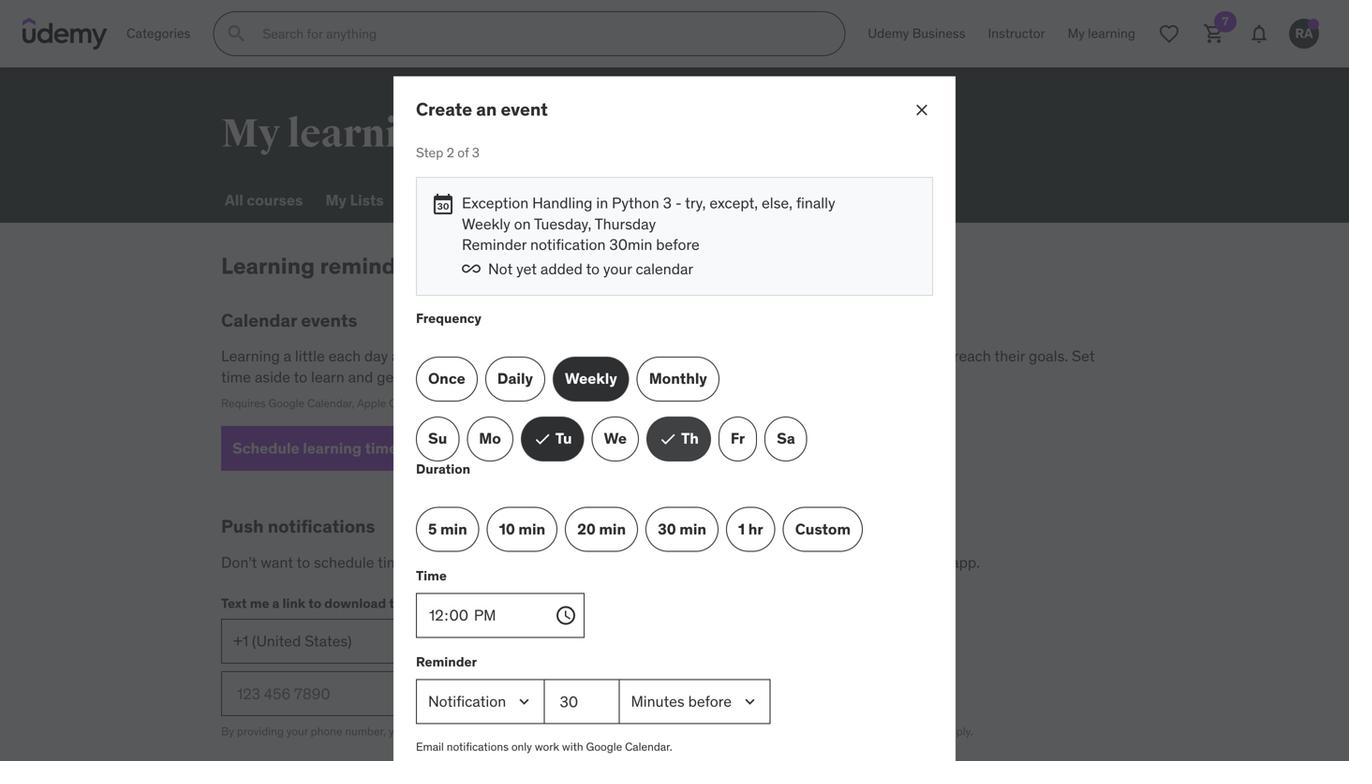 Task type: locate. For each thing, give the bounding box(es) containing it.
set right goals.
[[1072, 347, 1095, 366]]

one-
[[501, 725, 524, 740]]

thursday
[[595, 214, 656, 234]]

your
[[603, 260, 632, 279], [514, 368, 543, 387], [287, 725, 308, 740]]

my left lists
[[326, 191, 347, 210]]

with inside create an event dialog
[[562, 740, 584, 755]]

get down day
[[377, 368, 399, 387]]

learning
[[287, 110, 445, 158], [729, 347, 783, 366], [546, 368, 601, 387], [303, 439, 362, 458], [504, 553, 558, 573]]

0 horizontal spatial calendar,
[[307, 396, 355, 411]]

time down apple
[[365, 439, 398, 458]]

notifications
[[268, 516, 375, 538], [705, 553, 788, 573], [447, 740, 509, 755]]

google down by providing your phone number, you agree to receive a one-time automated text message with a link to get app. standard messaging rates may apply.
[[586, 740, 623, 755]]

app. left standard
[[762, 725, 784, 740]]

learning down apple
[[303, 439, 362, 458]]

with
[[677, 725, 698, 740], [562, 740, 584, 755]]

learning for learning reminders
[[221, 252, 315, 280]]

1 vertical spatial your
[[514, 368, 543, 387]]

my lists link
[[322, 178, 388, 223]]

0 vertical spatial with
[[677, 725, 698, 740]]

0 horizontal spatial set
[[466, 553, 489, 573]]

hr
[[749, 520, 764, 539]]

except,
[[710, 193, 758, 213]]

5 min
[[428, 520, 467, 539]]

apply.
[[944, 725, 973, 740]]

2 vertical spatial notifications
[[447, 740, 509, 755]]

my for my learning
[[221, 110, 280, 158]]

4 min from the left
[[680, 520, 707, 539]]

1
[[739, 520, 745, 539]]

learning up calendar
[[221, 252, 315, 280]]

0 vertical spatial google
[[268, 396, 305, 411]]

frequency
[[416, 310, 482, 327]]

notifications up schedule
[[268, 516, 375, 538]]

0 horizontal spatial your
[[287, 725, 308, 740]]

reminders down up.
[[403, 368, 470, 387]]

text me a link to download the app
[[221, 595, 437, 612]]

30 min
[[658, 520, 707, 539]]

time up email notifications only work with google calendar.
[[524, 725, 547, 740]]

learning up lists
[[287, 110, 445, 158]]

get inside learning a little each day adds up. research shows that students who make learning a habit are more likely to reach their goals. set time aside to learn and get reminders using your learning scheduler. requires google calendar, apple calendar, or outlook
[[377, 368, 399, 387]]

min
[[440, 520, 467, 539], [519, 520, 546, 539], [599, 520, 626, 539], [680, 520, 707, 539]]

0 horizontal spatial link
[[283, 595, 306, 612]]

notification
[[530, 235, 606, 255]]

1 calendar, from the left
[[307, 396, 355, 411]]

set inside learning a little each day adds up. research shows that students who make learning a habit are more likely to reach their goals. set time aside to learn and get reminders using your learning scheduler. requires google calendar, apple calendar, or outlook
[[1072, 347, 1095, 366]]

a right message
[[701, 725, 707, 740]]

0 horizontal spatial 3
[[472, 144, 480, 161]]

time inside 'button'
[[365, 439, 398, 458]]

1 vertical spatial my
[[326, 191, 347, 210]]

1 vertical spatial learning
[[221, 252, 315, 280]]

to right added
[[586, 260, 600, 279]]

lists
[[350, 191, 384, 210]]

3 right the of
[[472, 144, 480, 161]]

reminders down lists
[[320, 252, 430, 280]]

0 horizontal spatial get
[[377, 368, 399, 387]]

reminder up the send
[[416, 654, 477, 671]]

1 horizontal spatial notifications
[[447, 740, 509, 755]]

1 vertical spatial google
[[586, 740, 623, 755]]

your down shows
[[514, 368, 543, 387]]

all courses
[[225, 191, 303, 210]]

time inside learning a little each day adds up. research shows that students who make learning a habit are more likely to reach their goals. set time aside to learn and get reminders using your learning scheduler. requires google calendar, apple calendar, or outlook
[[221, 368, 251, 387]]

1 vertical spatial get
[[643, 553, 665, 573]]

me
[[250, 595, 269, 612]]

0 vertical spatial your
[[603, 260, 632, 279]]

small image left 'tu'
[[533, 430, 552, 449]]

none number field inside create an event dialog
[[545, 680, 620, 725]]

1 horizontal spatial your
[[514, 368, 543, 387]]

to right reminder
[[626, 553, 639, 573]]

notifications down receive
[[447, 740, 509, 755]]

1 vertical spatial reminders
[[403, 368, 470, 387]]

reach
[[954, 347, 991, 366]]

min right 5
[[440, 520, 467, 539]]

1 vertical spatial app.
[[762, 725, 784, 740]]

weekly down exception
[[462, 214, 511, 234]]

0 horizontal spatial notifications
[[268, 516, 375, 538]]

1 vertical spatial with
[[562, 740, 584, 755]]

1 min from the left
[[440, 520, 467, 539]]

are
[[836, 347, 858, 366]]

the left app in the left of the page
[[389, 595, 410, 612]]

0 horizontal spatial with
[[562, 740, 584, 755]]

min right 10
[[519, 520, 546, 539]]

small image left su on the bottom left of the page
[[401, 440, 420, 458]]

learning tools
[[573, 191, 675, 210]]

0 vertical spatial 3
[[472, 144, 480, 161]]

added
[[541, 260, 583, 279]]

get
[[377, 368, 399, 387], [643, 553, 665, 573], [743, 725, 759, 740]]

a right me
[[272, 595, 280, 612]]

app
[[413, 595, 437, 612]]

1 hr
[[739, 520, 764, 539]]

tu
[[556, 429, 572, 449]]

2 vertical spatial learning
[[221, 347, 280, 366]]

google inside learning a little each day adds up. research shows that students who make learning a habit are more likely to reach their goals. set time aside to learn and get reminders using your learning scheduler. requires google calendar, apple calendar, or outlook
[[268, 396, 305, 411]]

link right me
[[283, 595, 306, 612]]

get left push
[[643, 553, 665, 573]]

using
[[474, 368, 510, 387]]

link
[[283, 595, 306, 612], [709, 725, 727, 740]]

push
[[669, 553, 701, 573]]

your inside learning a little each day adds up. research shows that students who make learning a habit are more likely to reach their goals. set time aside to learn and get reminders using your learning scheduler. requires google calendar, apple calendar, or outlook
[[514, 368, 543, 387]]

small image
[[533, 430, 552, 449], [659, 430, 678, 449], [401, 440, 420, 458]]

1 horizontal spatial weekly
[[565, 369, 617, 389]]

custom
[[795, 520, 851, 539]]

your left phone
[[287, 725, 308, 740]]

a left "little"
[[284, 347, 292, 366]]

1 horizontal spatial with
[[677, 725, 698, 740]]

1 horizontal spatial my
[[326, 191, 347, 210]]

min right 30
[[680, 520, 707, 539]]

1 horizontal spatial 3
[[663, 193, 672, 213]]

goals.
[[1029, 347, 1069, 366]]

1 horizontal spatial calendar,
[[389, 396, 436, 411]]

3 min from the left
[[599, 520, 626, 539]]

don't
[[221, 553, 257, 573]]

google inside create an event dialog
[[586, 740, 623, 755]]

my for my lists
[[326, 191, 347, 210]]

2 horizontal spatial get
[[743, 725, 759, 740]]

learning inside "link"
[[573, 191, 635, 210]]

calendar,
[[307, 396, 355, 411], [389, 396, 436, 411]]

1 horizontal spatial google
[[586, 740, 623, 755]]

0 horizontal spatial my
[[221, 110, 280, 158]]

daily
[[497, 369, 533, 389]]

to up email
[[441, 725, 451, 740]]

calendar
[[221, 309, 297, 332]]

0 vertical spatial weekly
[[462, 214, 511, 234]]

0 horizontal spatial the
[[389, 595, 410, 612]]

udemy left business
[[868, 25, 909, 42]]

instructor link
[[977, 11, 1057, 56]]

1 horizontal spatial link
[[709, 725, 727, 740]]

with down automated in the left bottom of the page
[[562, 740, 584, 755]]

2 horizontal spatial your
[[603, 260, 632, 279]]

each
[[329, 347, 361, 366]]

number,
[[345, 725, 386, 740]]

weekly down that
[[565, 369, 617, 389]]

1 vertical spatial notifications
[[705, 553, 788, 573]]

0 vertical spatial learning
[[573, 191, 635, 210]]

1 horizontal spatial set
[[1072, 347, 1095, 366]]

0 horizontal spatial google
[[268, 396, 305, 411]]

email
[[416, 740, 444, 755]]

notifications down 1
[[705, 553, 788, 573]]

-
[[676, 193, 682, 213]]

google down aside
[[268, 396, 305, 411]]

schedule learning time button
[[221, 427, 431, 472]]

1 vertical spatial the
[[389, 595, 410, 612]]

only
[[512, 740, 532, 755]]

0 horizontal spatial small image
[[401, 440, 420, 458]]

0 vertical spatial reminder
[[462, 235, 527, 255]]

link right message
[[709, 725, 727, 740]]

notifications inside create an event dialog
[[447, 740, 509, 755]]

app. right mobile
[[952, 553, 980, 573]]

0 vertical spatial notifications
[[268, 516, 375, 538]]

su
[[428, 429, 447, 449]]

don't want to schedule time blocks? set a learning reminder to get push notifications from the udemy mobile app.
[[221, 553, 980, 573]]

3 left -
[[663, 193, 672, 213]]

1 vertical spatial link
[[709, 725, 727, 740]]

before
[[656, 235, 700, 255]]

notifications for email notifications only work with google calendar.
[[447, 740, 509, 755]]

set right blocks?
[[466, 553, 489, 573]]

None number field
[[545, 680, 620, 725]]

learning up aside
[[221, 347, 280, 366]]

my lists
[[326, 191, 384, 210]]

calendar, left or
[[389, 396, 436, 411]]

0 horizontal spatial weekly
[[462, 214, 511, 234]]

1 horizontal spatial get
[[643, 553, 665, 573]]

reminder up not
[[462, 235, 527, 255]]

get left standard
[[743, 725, 759, 740]]

set
[[1072, 347, 1095, 366], [466, 553, 489, 573]]

reminder inside exception handling in python 3 - try, except, else, finally weekly on tuesday, thursday reminder notification 30min before
[[462, 235, 527, 255]]

1 vertical spatial 3
[[663, 193, 672, 213]]

0 vertical spatial link
[[283, 595, 306, 612]]

2 min from the left
[[519, 520, 546, 539]]

email notifications only work with google calendar.
[[416, 740, 673, 755]]

finally
[[796, 193, 836, 213]]

calendar, down the learn
[[307, 396, 355, 411]]

2 horizontal spatial small image
[[659, 430, 678, 449]]

scheduler.
[[604, 368, 673, 387]]

learn
[[311, 368, 345, 387]]

10
[[499, 520, 515, 539]]

0 vertical spatial get
[[377, 368, 399, 387]]

in
[[596, 193, 608, 213]]

handling
[[532, 193, 593, 213]]

learning
[[573, 191, 635, 210], [221, 252, 315, 280], [221, 347, 280, 366]]

fr
[[731, 429, 745, 449]]

more
[[861, 347, 896, 366]]

learning up thursday
[[573, 191, 635, 210]]

reminders inside learning a little each day adds up. research shows that students who make learning a habit are more likely to reach their goals. set time aside to learn and get reminders using your learning scheduler. requires google calendar, apple calendar, or outlook
[[403, 368, 470, 387]]

up.
[[428, 347, 449, 366]]

time up requires
[[221, 368, 251, 387]]

0 vertical spatial set
[[1072, 347, 1095, 366]]

0 vertical spatial my
[[221, 110, 280, 158]]

calendar
[[636, 260, 694, 279]]

create an event dialog
[[394, 76, 956, 762]]

with right message
[[677, 725, 698, 740]]

archived
[[487, 191, 550, 210]]

udemy left mobile
[[852, 553, 899, 573]]

that
[[564, 347, 591, 366]]

to right want
[[297, 553, 310, 573]]

step
[[416, 144, 444, 161]]

1 horizontal spatial small image
[[533, 430, 552, 449]]

time left time
[[378, 553, 408, 573]]

2
[[447, 144, 454, 161]]

instructor
[[988, 25, 1046, 42]]

your down 30min
[[603, 260, 632, 279]]

my up all courses
[[221, 110, 280, 158]]

0 vertical spatial the
[[826, 553, 848, 573]]

to left download
[[308, 595, 322, 612]]

0 horizontal spatial app.
[[762, 725, 784, 740]]

their
[[995, 347, 1025, 366]]

0 vertical spatial app.
[[952, 553, 980, 573]]

min right the 20 at the bottom left of page
[[599, 520, 626, 539]]

habit
[[799, 347, 833, 366]]

reminders
[[320, 252, 430, 280], [403, 368, 470, 387]]

shows
[[519, 347, 561, 366]]

the right from
[[826, 553, 848, 573]]

small image left th
[[659, 430, 678, 449]]



Task type: vqa. For each thing, say whether or not it's contained in the screenshot.
Log in
no



Task type: describe. For each thing, give the bounding box(es) containing it.
schedule
[[232, 439, 300, 458]]

a left the habit
[[787, 347, 795, 366]]

yet
[[516, 260, 537, 279]]

make
[[689, 347, 725, 366]]

receive
[[453, 725, 490, 740]]

duration
[[416, 461, 471, 478]]

to inside create an event dialog
[[586, 260, 600, 279]]

2 calendar, from the left
[[389, 396, 436, 411]]

calendar.
[[625, 740, 673, 755]]

text
[[607, 725, 626, 740]]

your inside create an event dialog
[[603, 260, 632, 279]]

th
[[681, 429, 699, 449]]

learning inside schedule learning time 'button'
[[303, 439, 362, 458]]

learning inside learning a little each day adds up. research shows that students who make learning a habit are more likely to reach their goals. set time aside to learn and get reminders using your learning scheduler. requires google calendar, apple calendar, or outlook
[[221, 347, 280, 366]]

apple
[[357, 396, 386, 411]]

send button
[[405, 672, 480, 717]]

exception
[[462, 193, 529, 213]]

123 456 7890 text field
[[221, 672, 405, 717]]

python
[[612, 193, 660, 213]]

learning tools link
[[569, 178, 678, 223]]

agree
[[409, 725, 438, 740]]

0 vertical spatial udemy
[[868, 25, 909, 42]]

1 horizontal spatial the
[[826, 553, 848, 573]]

mobile
[[903, 553, 948, 573]]

20 min
[[577, 520, 626, 539]]

learning reminders
[[221, 252, 430, 280]]

2 horizontal spatial notifications
[[705, 553, 788, 573]]

step 2 of 3
[[416, 144, 480, 161]]

by providing your phone number, you agree to receive a one-time automated text message with a link to get app. standard messaging rates may apply.
[[221, 725, 973, 740]]

little
[[295, 347, 325, 366]]

min for 20 min
[[599, 520, 626, 539]]

day
[[365, 347, 388, 366]]

try,
[[685, 193, 706, 213]]

requires
[[221, 396, 266, 411]]

min for 30 min
[[680, 520, 707, 539]]

udemy image
[[22, 18, 108, 50]]

courses
[[247, 191, 303, 210]]

text
[[221, 595, 247, 612]]

to down "little"
[[294, 368, 308, 387]]

3 inside exception handling in python 3 - try, except, else, finally weekly on tuesday, thursday reminder notification 30min before
[[663, 193, 672, 213]]

create an event
[[416, 98, 548, 120]]

mo
[[479, 429, 501, 449]]

1 vertical spatial weekly
[[565, 369, 617, 389]]

students
[[595, 347, 654, 366]]

providing
[[237, 725, 284, 740]]

1 horizontal spatial app.
[[952, 553, 980, 573]]

and
[[348, 368, 373, 387]]

may
[[921, 725, 942, 740]]

2 vertical spatial get
[[743, 725, 759, 740]]

outlook
[[452, 396, 492, 411]]

30min
[[610, 235, 653, 255]]

from
[[791, 553, 823, 573]]

weekly inside exception handling in python 3 - try, except, else, finally weekly on tuesday, thursday reminder notification 30min before
[[462, 214, 511, 234]]

learning for learning tools
[[573, 191, 635, 210]]

messaging
[[835, 725, 890, 740]]

automated
[[550, 725, 604, 740]]

standard
[[786, 725, 832, 740]]

exception handling in python 3 - try, except, else, finally weekly on tuesday, thursday reminder notification 30min before
[[462, 193, 836, 255]]

of
[[458, 144, 469, 161]]

create
[[416, 98, 472, 120]]

Time time field
[[416, 594, 577, 639]]

or
[[439, 396, 449, 411]]

on
[[514, 214, 531, 234]]

all courses link
[[221, 178, 307, 223]]

want
[[261, 553, 293, 573]]

to right likely at the right top
[[937, 347, 950, 366]]

adds
[[392, 347, 424, 366]]

small image
[[462, 260, 481, 278]]

we
[[604, 429, 627, 449]]

small image inside schedule learning time 'button'
[[401, 440, 420, 458]]

1 vertical spatial reminder
[[416, 654, 477, 671]]

archived link
[[483, 178, 554, 223]]

else,
[[762, 193, 793, 213]]

min for 5 min
[[440, 520, 467, 539]]

0 vertical spatial reminders
[[320, 252, 430, 280]]

learning down that
[[546, 368, 601, 387]]

20
[[577, 520, 596, 539]]

events
[[301, 309, 358, 332]]

2 vertical spatial your
[[287, 725, 308, 740]]

tools
[[639, 191, 675, 210]]

5
[[428, 520, 437, 539]]

medium image
[[432, 193, 455, 215]]

who
[[657, 347, 685, 366]]

10 min
[[499, 520, 546, 539]]

work
[[535, 740, 560, 755]]

business
[[913, 25, 966, 42]]

time
[[416, 568, 447, 585]]

monthly
[[649, 369, 707, 389]]

notifications for push notifications
[[268, 516, 375, 538]]

blocks?
[[411, 553, 462, 573]]

small image for th
[[659, 430, 678, 449]]

schedule
[[314, 553, 374, 573]]

send
[[424, 685, 461, 704]]

submit search image
[[225, 22, 248, 45]]

learning right make
[[729, 347, 783, 366]]

learning down 10 min
[[504, 553, 558, 573]]

calendar events
[[221, 309, 358, 332]]

min for 10 min
[[519, 520, 546, 539]]

push notifications
[[221, 516, 375, 538]]

a down 10
[[493, 553, 501, 573]]

push
[[221, 516, 264, 538]]

close modal image
[[913, 101, 932, 119]]

1 vertical spatial udemy
[[852, 553, 899, 573]]

udemy business
[[868, 25, 966, 42]]

to left standard
[[730, 725, 740, 740]]

my learning
[[221, 110, 445, 158]]

1 vertical spatial set
[[466, 553, 489, 573]]

an
[[476, 98, 497, 120]]

small image for tu
[[533, 430, 552, 449]]

wishlist
[[406, 191, 465, 210]]

you
[[389, 725, 407, 740]]

a left one- on the bottom left of page
[[492, 725, 498, 740]]

aside
[[255, 368, 291, 387]]



